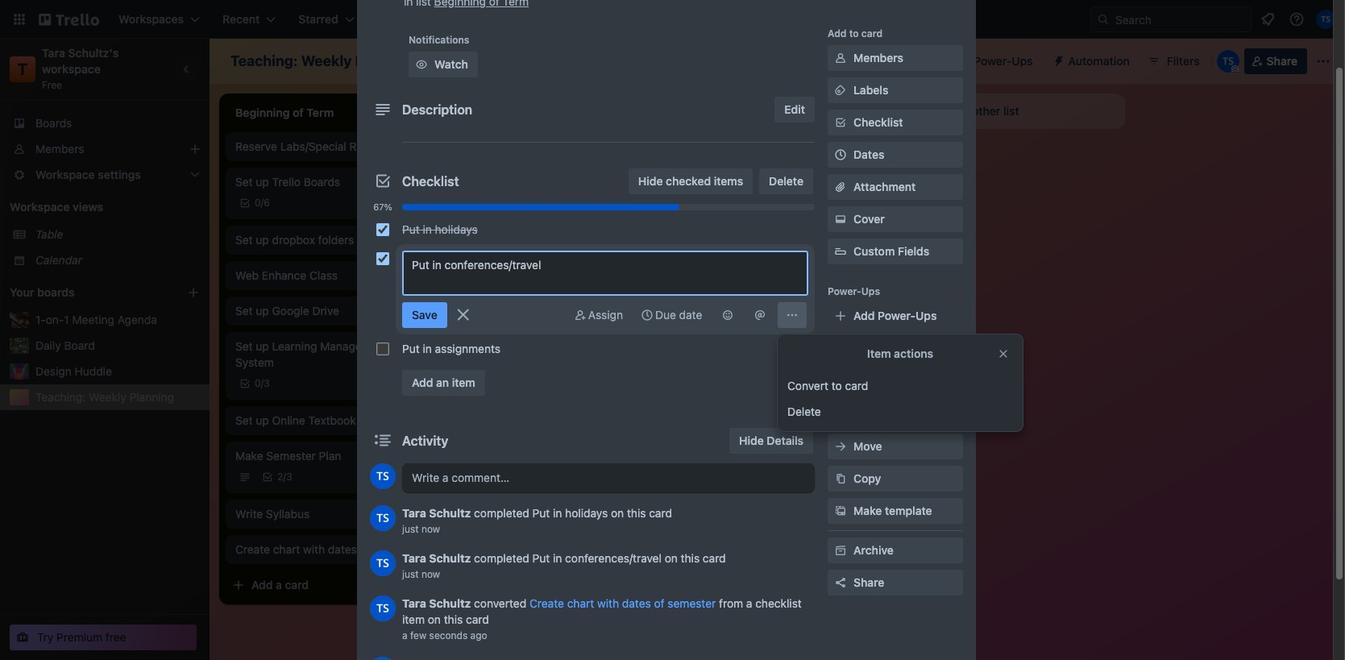 Task type: locate. For each thing, give the bounding box(es) containing it.
add a card button down create chart with dates of semester
[[226, 572, 406, 598]]

0 vertical spatial add a card
[[709, 297, 766, 311]]

activity
[[402, 434, 448, 448]]

1 vertical spatial create
[[235, 542, 270, 556]]

on up a few seconds ago on the left bottom of page
[[428, 612, 441, 626]]

0 / 6 down weekly schedule at the top left of page
[[484, 322, 499, 334]]

watch
[[434, 57, 468, 71]]

item right an
[[452, 376, 475, 389]]

tara inside tara schultz's workspace free
[[42, 46, 65, 60]]

now
[[421, 523, 440, 535], [421, 568, 440, 580]]

add board image
[[187, 286, 200, 299]]

create from template… image for make final exam
[[870, 298, 883, 311]]

up up system
[[256, 339, 269, 353]]

custom fields button
[[828, 243, 963, 260]]

create up "workspace visible" 'icon'
[[477, 12, 513, 26]]

3 up from the top
[[256, 304, 269, 318]]

1 horizontal spatial planning
[[355, 52, 415, 69]]

Put in assignments checkbox
[[376, 343, 389, 355]]

of down write syllabus link
[[360, 542, 370, 556]]

0 horizontal spatial add a card button
[[226, 572, 406, 598]]

create for create
[[477, 12, 513, 26]]

planning left star or unstar board image
[[355, 52, 415, 69]]

0 vertical spatial create chart with dates of semester link
[[235, 542, 422, 558]]

teaching: right workspace navigation collapse icon on the left of page
[[230, 52, 298, 69]]

weekly schedule
[[464, 301, 553, 314]]

1 horizontal spatial on
[[611, 506, 624, 520]]

0 vertical spatial just now link
[[402, 523, 440, 535]]

set up dropbox folders link
[[235, 232, 422, 248]]

0 vertical spatial meeting
[[749, 139, 791, 153]]

sm image for copy
[[832, 471, 849, 487]]

create for create chart with dates of semester
[[235, 542, 270, 556]]

sm image inside due date link
[[639, 307, 655, 323]]

tara inside 'tara schultz completed put in conferences/travel on this card just now'
[[402, 551, 426, 565]]

completed for put in conferences/travel
[[474, 551, 529, 565]]

1 horizontal spatial 1
[[559, 359, 564, 372]]

schultz inside 'tara schultz completed put in conferences/travel on this card just now'
[[429, 551, 471, 565]]

sm image for archive
[[832, 542, 849, 558]]

automation down search image
[[1068, 54, 1130, 68]]

1 completed from the top
[[474, 506, 529, 520]]

schultz for tara schultz completed put in conferences/travel on this card just now
[[429, 551, 471, 565]]

schedule
[[505, 301, 553, 314]]

set left online
[[235, 413, 253, 427]]

share for the bottommost "share" button
[[853, 575, 884, 589]]

chart down 'tara schultz completed put in conferences/travel on this card just now'
[[567, 596, 594, 610]]

make down assignments
[[464, 359, 492, 372]]

tara schultz (taraschultz7) image down create chart with dates of semester
[[370, 596, 396, 621]]

add a card button for exam
[[683, 292, 864, 318]]

tara schultz (taraschultz7) image for from a checklist item on this card
[[370, 596, 396, 621]]

now inside 'tara schultz completed put in conferences/travel on this card just now'
[[421, 568, 440, 580]]

1 vertical spatial members
[[35, 142, 84, 156]]

exam
[[751, 226, 780, 240]]

this inside 'tara schultz completed put in conferences/travel on this card just now'
[[681, 551, 700, 565]]

views
[[73, 200, 103, 214]]

semester down write syllabus link
[[373, 542, 422, 556]]

1 up from the top
[[256, 175, 269, 189]]

syllabus
[[266, 507, 310, 521]]

just now link for put in holidays
[[402, 523, 440, 535]]

0 vertical spatial class
[[493, 233, 521, 247]]

automation up add button
[[828, 350, 882, 362]]

2 vertical spatial 0 / 6
[[484, 322, 499, 334]]

1 set from the top
[[235, 175, 253, 189]]

3 for 0 / 3
[[264, 377, 270, 389]]

1 horizontal spatial create
[[477, 12, 513, 26]]

1 horizontal spatial create from template… image
[[870, 298, 883, 311]]

card up the from
[[703, 551, 726, 565]]

make for make assignment 1
[[464, 359, 492, 372]]

0 vertical spatial boards
[[35, 116, 72, 130]]

set up google drive
[[235, 304, 339, 318]]

1 horizontal spatial boards
[[304, 175, 340, 189]]

completed inside 'tara schultz completed put in conferences/travel on this card just now'
[[474, 551, 529, 565]]

1 horizontal spatial power-
[[878, 309, 916, 322]]

0 horizontal spatial with
[[303, 542, 325, 556]]

try
[[37, 630, 54, 644]]

0 vertical spatial schultz
[[429, 506, 471, 520]]

card
[[861, 27, 883, 39], [743, 297, 766, 311], [845, 379, 868, 392], [649, 506, 672, 520], [703, 551, 726, 565], [285, 578, 309, 592], [466, 612, 489, 626]]

on inside 'tara schultz completed put in conferences/travel on this card just now'
[[665, 551, 678, 565]]

/
[[490, 187, 493, 199], [261, 197, 264, 209], [490, 255, 493, 267], [490, 322, 493, 334], [261, 377, 264, 389], [283, 471, 286, 483]]

2 vertical spatial on
[[428, 612, 441, 626]]

1 horizontal spatial item
[[452, 376, 475, 389]]

sm image for members
[[832, 50, 849, 66]]

1 down make assignment 1 'link'
[[571, 394, 576, 408]]

up left online
[[256, 413, 269, 427]]

search image
[[1097, 13, 1110, 26]]

to up labels
[[849, 27, 859, 39]]

1-on-1 meeting agenda link
[[35, 312, 200, 328]]

set up system
[[235, 339, 253, 353]]

sm image inside archive "link"
[[832, 542, 849, 558]]

ups up add power-ups
[[861, 285, 880, 297]]

1 horizontal spatial checklist
[[853, 115, 903, 129]]

2 now from the top
[[421, 568, 440, 580]]

workspace views
[[10, 200, 103, 214]]

2 just from the top
[[402, 568, 419, 580]]

tara schultz (taraschultz7) image up write syllabus link
[[370, 463, 396, 489]]

fields
[[898, 244, 929, 258]]

make final exam
[[693, 226, 780, 240]]

class
[[493, 233, 521, 247], [309, 268, 338, 282]]

in inside tara schultz completed put in holidays on this card just now
[[553, 506, 562, 520]]

power- up item actions
[[878, 309, 916, 322]]

boards down free
[[35, 116, 72, 130]]

sm image inside copy link
[[832, 471, 849, 487]]

5 up from the top
[[256, 413, 269, 427]]

power-
[[974, 54, 1012, 68], [828, 285, 861, 297], [878, 309, 916, 322]]

1 vertical spatial just
[[402, 568, 419, 580]]

conferences/travel
[[565, 551, 662, 565]]

2 / 3
[[277, 471, 292, 483]]

tara schultz (taraschultz7) image
[[1217, 50, 1239, 73], [370, 463, 396, 489], [370, 550, 396, 576]]

write syllabus link
[[235, 506, 422, 522]]

automation button
[[1046, 48, 1139, 74]]

card up ago
[[466, 612, 489, 626]]

correct assignment 1
[[464, 394, 576, 408]]

sm image inside cover 'link'
[[832, 211, 849, 227]]

card down create chart with dates of semester
[[285, 578, 309, 592]]

semester
[[266, 449, 316, 463]]

dates down the conferences/travel
[[622, 596, 651, 610]]

0 / 6 for weekly
[[484, 322, 499, 334]]

0 horizontal spatial this
[[444, 612, 463, 626]]

delete down reflection meeting link
[[769, 174, 803, 188]]

add inside button
[[853, 375, 875, 388]]

planning down design huddle link
[[129, 390, 174, 404]]

up for dropbox
[[256, 233, 269, 247]]

power- down custom
[[828, 285, 861, 297]]

on inside tara schultz completed put in holidays on this card just now
[[611, 506, 624, 520]]

1 horizontal spatial holidays
[[565, 506, 608, 520]]

3 right 2
[[286, 471, 292, 483]]

0 vertical spatial of
[[360, 542, 370, 556]]

1 just now link from the top
[[402, 523, 440, 535]]

1 vertical spatial tara schultz (taraschultz7) image
[[370, 505, 396, 531]]

add a card button down exam
[[683, 292, 864, 318]]

items
[[714, 174, 743, 188]]

rooms
[[349, 139, 385, 153]]

0 vertical spatial this
[[627, 506, 646, 520]]

2 horizontal spatial this
[[681, 551, 700, 565]]

0 vertical spatial power-
[[974, 54, 1012, 68]]

card up actions
[[845, 379, 868, 392]]

4 up from the top
[[256, 339, 269, 353]]

up for trello
[[256, 175, 269, 189]]

to
[[849, 27, 859, 39], [832, 379, 842, 392]]

details
[[767, 434, 803, 447]]

None submit
[[402, 302, 447, 328]]

this up "seconds"
[[444, 612, 463, 626]]

item up few
[[402, 612, 425, 626]]

try premium free button
[[10, 625, 197, 650]]

t link
[[10, 56, 35, 82]]

converted
[[474, 596, 526, 610]]

show menu image
[[1315, 53, 1331, 69]]

holidays inside checklist group
[[435, 222, 478, 236]]

0 vertical spatial 1
[[64, 313, 69, 326]]

just inside 'tara schultz completed put in conferences/travel on this card just now'
[[402, 568, 419, 580]]

card inside tara schultz completed put in holidays on this card just now
[[649, 506, 672, 520]]

2 up from the top
[[256, 233, 269, 247]]

1 horizontal spatial 3
[[286, 471, 292, 483]]

1 horizontal spatial dates
[[622, 596, 651, 610]]

power-ups down custom
[[828, 285, 880, 297]]

2 vertical spatial create
[[529, 596, 564, 610]]

power-ups up list
[[974, 54, 1033, 68]]

delete button
[[778, 399, 1023, 425]]

create chart with dates of semester link down write syllabus link
[[235, 542, 422, 558]]

assignment up correct assignment 1
[[495, 359, 556, 372]]

0 horizontal spatial teaching:
[[35, 390, 86, 404]]

hide checked items link
[[629, 168, 753, 194]]

0 / 6 for after
[[484, 255, 499, 267]]

sm image inside assign link
[[572, 307, 588, 323]]

meeting up curriculum
[[749, 139, 791, 153]]

0 vertical spatial delete
[[769, 174, 803, 188]]

add
[[828, 27, 847, 39], [935, 104, 956, 118], [709, 297, 731, 311], [853, 309, 875, 322], [853, 375, 875, 388], [412, 376, 433, 389], [251, 578, 273, 592]]

daily board link
[[35, 338, 200, 354]]

0 horizontal spatial add a card
[[251, 578, 309, 592]]

up inside 'link'
[[256, 304, 269, 318]]

put
[[402, 222, 420, 236], [402, 342, 420, 355], [532, 506, 550, 520], [532, 551, 550, 565]]

create
[[477, 12, 513, 26], [235, 542, 270, 556], [529, 596, 564, 610]]

design huddle link
[[35, 363, 200, 380]]

up left google
[[256, 304, 269, 318]]

ups up add another list button
[[1012, 54, 1033, 68]]

sm image inside move link
[[832, 438, 849, 455]]

set down "web"
[[235, 304, 253, 318]]

1 vertical spatial 3
[[286, 471, 292, 483]]

2 completed from the top
[[474, 551, 529, 565]]

0 vertical spatial item
[[452, 376, 475, 389]]

create from template… image up few
[[413, 579, 426, 592]]

members up labels
[[853, 51, 903, 64]]

1 vertical spatial with
[[597, 596, 619, 610]]

1 vertical spatial of
[[654, 596, 665, 610]]

2 vertical spatial ups
[[916, 309, 937, 322]]

1 horizontal spatial semester
[[668, 596, 716, 610]]

0 vertical spatial now
[[421, 523, 440, 535]]

members link up the views
[[0, 136, 210, 162]]

a left few
[[402, 629, 407, 641]]

labels
[[853, 83, 888, 97]]

premium
[[57, 630, 102, 644]]

set down reserve
[[235, 175, 253, 189]]

boards
[[37, 285, 75, 299]]

0 horizontal spatial class
[[309, 268, 338, 282]]

0 horizontal spatial share button
[[828, 570, 963, 596]]

boards right trello
[[304, 175, 340, 189]]

create chart with dates of semester link down the conferences/travel
[[529, 596, 716, 610]]

1 just from the top
[[402, 523, 419, 535]]

0 vertical spatial 3
[[264, 377, 270, 389]]

0 / 6 down after class
[[484, 255, 499, 267]]

semester left the from
[[668, 596, 716, 610]]

1 horizontal spatial weekly
[[301, 52, 352, 69]]

create down write
[[235, 542, 270, 556]]

sm image for make template
[[832, 503, 849, 519]]

this for put in conferences/travel
[[681, 551, 700, 565]]

write syllabus
[[235, 507, 310, 521]]

set for set up dropbox folders
[[235, 233, 253, 247]]

2 vertical spatial tara schultz (taraschultz7) image
[[370, 596, 396, 621]]

just
[[402, 523, 419, 535], [402, 568, 419, 580]]

workspace navigation collapse icon image
[[176, 58, 198, 81]]

put in holidays
[[402, 222, 478, 236]]

primary element
[[0, 0, 1345, 39]]

3 set from the top
[[235, 304, 253, 318]]

of down the conferences/travel
[[654, 596, 665, 610]]

1 for 1-on-1 meeting agenda
[[64, 313, 69, 326]]

now for put in holidays
[[421, 523, 440, 535]]

holidays inside tara schultz completed put in holidays on this card just now
[[565, 506, 608, 520]]

up inside "link"
[[256, 175, 269, 189]]

on for put in holidays
[[611, 506, 624, 520]]

3 down system
[[264, 377, 270, 389]]

6 down after class
[[493, 255, 499, 267]]

share button down 0 notifications icon
[[1244, 48, 1307, 74]]

share left show menu 'image'
[[1267, 54, 1298, 68]]

completed inside tara schultz completed put in holidays on this card just now
[[474, 506, 529, 520]]

1 vertical spatial holidays
[[565, 506, 608, 520]]

0 vertical spatial teaching: weekly planning
[[230, 52, 415, 69]]

sm image
[[413, 56, 430, 73], [832, 82, 849, 98], [720, 307, 736, 323], [752, 307, 768, 323], [784, 307, 800, 323]]

sm image down add to card
[[832, 50, 849, 66]]

add to card
[[828, 27, 883, 39]]

color: blue, title: none image
[[464, 222, 496, 229]]

make inside 'link'
[[464, 359, 492, 372]]

1 vertical spatial this
[[681, 551, 700, 565]]

class right after
[[493, 233, 521, 247]]

6 down set up trello boards
[[264, 197, 270, 209]]

on for put in conferences/travel
[[665, 551, 678, 565]]

textbook
[[308, 413, 356, 427]]

0 horizontal spatial power-ups
[[828, 285, 880, 297]]

card down write a comment "text field"
[[649, 506, 672, 520]]

huddle
[[75, 364, 112, 378]]

attachment button
[[828, 174, 963, 200]]

add a card button for dropbox
[[226, 572, 406, 598]]

1 vertical spatial semester
[[668, 596, 716, 610]]

0 notifications image
[[1258, 10, 1277, 29]]

2 horizontal spatial on
[[665, 551, 678, 565]]

0 vertical spatial with
[[303, 542, 325, 556]]

archive link
[[828, 538, 963, 563]]

workspace visible image
[[465, 55, 478, 68]]

table
[[35, 227, 63, 241]]

create from template… image
[[870, 298, 883, 311], [413, 579, 426, 592]]

item inside button
[[452, 376, 475, 389]]

hide for hide checked items
[[638, 174, 663, 188]]

complete
[[693, 175, 743, 189]]

2 schultz from the top
[[429, 551, 471, 565]]

0 horizontal spatial create from template… image
[[413, 579, 426, 592]]

0 vertical spatial share button
[[1244, 48, 1307, 74]]

set for set up learning management system
[[235, 339, 253, 353]]

make for make final exam
[[693, 226, 721, 240]]

card up labels
[[861, 27, 883, 39]]

0 vertical spatial semester
[[373, 542, 422, 556]]

up inside set up learning management system
[[256, 339, 269, 353]]

0 vertical spatial assignment
[[495, 359, 556, 372]]

None text field
[[402, 251, 808, 296]]

0 vertical spatial teaching:
[[230, 52, 298, 69]]

1 up "correct assignment 1" 'link'
[[559, 359, 564, 372]]

set inside 'link'
[[235, 304, 253, 318]]

sm image inside checklist link
[[832, 114, 849, 131]]

1 up daily board
[[64, 313, 69, 326]]

tara for tara schultz's workspace free
[[42, 46, 65, 60]]

add an item
[[412, 376, 475, 389]]

0 vertical spatial completed
[[474, 506, 529, 520]]

1 vertical spatial add a card
[[251, 578, 309, 592]]

none submit inside checklist group
[[402, 302, 447, 328]]

4 set from the top
[[235, 339, 253, 353]]

0 vertical spatial on
[[611, 506, 624, 520]]

sm image down actions
[[832, 438, 849, 455]]

schultz inside tara schultz completed put in holidays on this card just now
[[429, 506, 471, 520]]

0 horizontal spatial hide
[[638, 174, 663, 188]]

dates down write syllabus link
[[328, 542, 357, 556]]

0 horizontal spatial automation
[[828, 350, 882, 362]]

hide details link
[[729, 428, 813, 454]]

an
[[436, 376, 449, 389]]

1 horizontal spatial teaching:
[[230, 52, 298, 69]]

6
[[264, 197, 270, 209], [493, 255, 499, 267], [493, 322, 499, 334]]

list
[[1003, 104, 1019, 118]]

1 vertical spatial schultz
[[429, 551, 471, 565]]

tara schultz (taraschultz7) image up create chart with dates of semester
[[370, 505, 396, 531]]

up for learning
[[256, 339, 269, 353]]

just inside tara schultz completed put in holidays on this card just now
[[402, 523, 419, 535]]

complete curriculum development chart link
[[693, 174, 880, 206]]

ups inside power-ups button
[[1012, 54, 1033, 68]]

tara schultz's workspace free
[[42, 46, 122, 91]]

class down set up dropbox folders link
[[309, 268, 338, 282]]

class inside web enhance class link
[[309, 268, 338, 282]]

0 vertical spatial hide
[[638, 174, 663, 188]]

2 set from the top
[[235, 233, 253, 247]]

0 horizontal spatial 1
[[64, 313, 69, 326]]

sm image left copy
[[832, 471, 849, 487]]

sm image
[[832, 50, 849, 66], [832, 114, 849, 131], [832, 211, 849, 227], [572, 307, 588, 323], [639, 307, 655, 323], [832, 438, 849, 455], [832, 471, 849, 487], [832, 503, 849, 519], [832, 542, 849, 558]]

add a card button
[[683, 292, 864, 318], [226, 572, 406, 598]]

ups
[[1012, 54, 1033, 68], [861, 285, 880, 297], [916, 309, 937, 322]]

2 vertical spatial power-
[[878, 309, 916, 322]]

with down the conferences/travel
[[597, 596, 619, 610]]

set inside set up learning management system
[[235, 339, 253, 353]]

make left final
[[693, 226, 721, 240]]

checklist group
[[370, 215, 815, 363]]

to inside "convert to card" button
[[832, 379, 842, 392]]

up
[[256, 175, 269, 189], [256, 233, 269, 247], [256, 304, 269, 318], [256, 339, 269, 353], [256, 413, 269, 427]]

set for set up google drive
[[235, 304, 253, 318]]

after class
[[464, 233, 521, 247]]

sm image for cover
[[832, 211, 849, 227]]

0 vertical spatial tara schultz (taraschultz7) image
[[1217, 50, 1239, 73]]

planning inside text box
[[355, 52, 415, 69]]

now inside tara schultz completed put in holidays on this card just now
[[421, 523, 440, 535]]

weekly inside text box
[[301, 52, 352, 69]]

0 down system
[[255, 377, 261, 389]]

this inside tara schultz completed put in holidays on this card just now
[[627, 506, 646, 520]]

0 horizontal spatial create
[[235, 542, 270, 556]]

card inside 'tara schultz completed put in conferences/travel on this card just now'
[[703, 551, 726, 565]]

/ down weekly schedule at the top left of page
[[490, 322, 493, 334]]

final
[[724, 226, 748, 240]]

add button button
[[828, 369, 963, 395]]

tara inside tara schultz completed put in holidays on this card just now
[[402, 506, 426, 520]]

chart down syllabus
[[273, 542, 300, 556]]

teaching: down "design"
[[35, 390, 86, 404]]

2 horizontal spatial weekly
[[464, 301, 502, 314]]

create inside button
[[477, 12, 513, 26]]

power- up 'another'
[[974, 54, 1012, 68]]

None checkbox
[[376, 252, 389, 265]]

checklist up put in holidays
[[402, 174, 459, 189]]

few
[[410, 629, 427, 641]]

enhance
[[262, 268, 306, 282]]

sm image right "schedule"
[[572, 307, 588, 323]]

add inside 'link'
[[853, 309, 875, 322]]

share button down archive "link"
[[828, 570, 963, 596]]

sm image inside make template link
[[832, 503, 849, 519]]

date
[[679, 308, 702, 322]]

tara schultz (taraschultz7) image for on this card
[[370, 505, 396, 531]]

hide left details
[[739, 434, 764, 447]]

set inside "link"
[[235, 175, 253, 189]]

members link up labels link
[[828, 45, 963, 71]]

set up learning management system
[[235, 339, 388, 369]]

in inside 'tara schultz completed put in conferences/travel on this card just now'
[[553, 551, 562, 565]]

on down write a comment "text field"
[[611, 506, 624, 520]]

1 vertical spatial chart
[[567, 596, 594, 610]]

0 vertical spatial checklist
[[853, 115, 903, 129]]

put down tara schultz completed put in holidays on this card just now
[[532, 551, 550, 565]]

1 vertical spatial teaching: weekly planning
[[35, 390, 174, 404]]

this right the conferences/travel
[[681, 551, 700, 565]]

1 schultz from the top
[[429, 506, 471, 520]]

tara schultz (taraschultz7) image
[[1316, 10, 1335, 29], [370, 505, 396, 531], [370, 596, 396, 621]]

schultz for tara schultz completed put in holidays on this card just now
[[429, 506, 471, 520]]

up left trello
[[256, 175, 269, 189]]

1 vertical spatial add a card button
[[226, 572, 406, 598]]

0 horizontal spatial dates
[[328, 542, 357, 556]]

5 set from the top
[[235, 413, 253, 427]]

ups inside add power-ups 'link'
[[916, 309, 937, 322]]

schultz's
[[68, 46, 119, 60]]

1 vertical spatial 0 / 6
[[484, 255, 499, 267]]

convert to card
[[787, 379, 868, 392]]

add a card
[[709, 297, 766, 311], [251, 578, 309, 592]]

1 vertical spatial 1
[[559, 359, 564, 372]]

teaching: weekly planning inside text box
[[230, 52, 415, 69]]

0 vertical spatial to
[[849, 27, 859, 39]]

teaching: weekly planning
[[230, 52, 415, 69], [35, 390, 174, 404]]

3 schultz from the top
[[429, 596, 471, 610]]

tara schultz (taraschultz7) image right open information menu image
[[1316, 10, 1335, 29]]

completed
[[474, 506, 529, 520], [474, 551, 529, 565]]

1 horizontal spatial chart
[[567, 596, 594, 610]]

delete inside button
[[787, 405, 821, 418]]

1 horizontal spatial to
[[849, 27, 859, 39]]

teaching: inside text box
[[230, 52, 298, 69]]

boards inside "link"
[[304, 175, 340, 189]]

2 vertical spatial 6
[[493, 322, 499, 334]]

online
[[272, 413, 305, 427]]

set up "web"
[[235, 233, 253, 247]]

0 vertical spatial add a card button
[[683, 292, 864, 318]]

1 now from the top
[[421, 523, 440, 535]]

2 just now link from the top
[[402, 568, 440, 580]]

2 vertical spatial schultz
[[429, 596, 471, 610]]

watch button
[[409, 52, 478, 77]]

boards
[[35, 116, 72, 130], [304, 175, 340, 189]]

now for put in conferences/travel
[[421, 568, 440, 580]]

with down write syllabus link
[[303, 542, 325, 556]]



Task type: describe. For each thing, give the bounding box(es) containing it.
class inside after class "link"
[[493, 233, 521, 247]]

edit button
[[775, 97, 815, 122]]

0 horizontal spatial teaching: weekly planning
[[35, 390, 174, 404]]

2 horizontal spatial create
[[529, 596, 564, 610]]

0 horizontal spatial semester
[[373, 542, 422, 556]]

reflection
[[693, 139, 745, 153]]

table link
[[35, 226, 200, 243]]

dates
[[853, 147, 884, 161]]

try premium free
[[37, 630, 126, 644]]

67%
[[373, 201, 392, 212]]

button
[[878, 375, 913, 388]]

tara schultz completed put in conferences/travel on this card just now
[[402, 551, 726, 580]]

set up google drive link
[[235, 303, 422, 319]]

0 left 7
[[484, 187, 490, 199]]

reserve
[[235, 139, 277, 153]]

set up online textbook link
[[235, 413, 422, 429]]

just now link for put in conferences/travel
[[402, 568, 440, 580]]

star or unstar board image
[[433, 55, 446, 68]]

workspace
[[42, 62, 101, 76]]

0 down set up trello boards
[[255, 197, 261, 209]]

move link
[[828, 434, 963, 459]]

your boards with 4 items element
[[10, 283, 163, 302]]

item inside from a checklist item on this card
[[402, 612, 425, 626]]

Search field
[[1110, 7, 1251, 31]]

0 vertical spatial 0 / 6
[[255, 197, 270, 209]]

0 horizontal spatial power-
[[828, 285, 861, 297]]

0 horizontal spatial weekly
[[89, 390, 126, 404]]

assign
[[588, 308, 623, 322]]

description
[[402, 102, 472, 117]]

labs/special
[[280, 139, 346, 153]]

after
[[464, 233, 490, 247]]

none checkbox inside checklist group
[[376, 252, 389, 265]]

color: green, title: none image
[[464, 290, 496, 297]]

convert to card button
[[778, 373, 1023, 399]]

none text field inside checklist group
[[402, 251, 808, 296]]

custom
[[853, 244, 895, 258]]

set up online textbook
[[235, 413, 356, 427]]

1 vertical spatial weekly
[[464, 301, 502, 314]]

your
[[10, 285, 34, 299]]

sm image inside watch button
[[413, 56, 430, 73]]

0 horizontal spatial members
[[35, 142, 84, 156]]

/ down system
[[261, 377, 264, 389]]

this inside from a checklist item on this card
[[444, 612, 463, 626]]

from
[[719, 596, 743, 610]]

set for set up trello boards
[[235, 175, 253, 189]]

1 vertical spatial dates
[[622, 596, 651, 610]]

1 vertical spatial ups
[[861, 285, 880, 297]]

drive
[[312, 304, 339, 318]]

checklist
[[755, 596, 802, 610]]

0 vertical spatial chart
[[273, 542, 300, 556]]

due date link
[[633, 302, 710, 328]]

1 vertical spatial create chart with dates of semester link
[[529, 596, 716, 610]]

from a checklist item on this card
[[402, 596, 802, 626]]

design huddle
[[35, 364, 112, 378]]

a inside from a checklist item on this card
[[746, 596, 752, 610]]

schultz for tara schultz converted create chart with dates of semester
[[429, 596, 471, 610]]

1 horizontal spatial of
[[654, 596, 665, 610]]

teaching: weekly planning link
[[35, 389, 200, 405]]

seconds
[[429, 629, 468, 641]]

0 horizontal spatial planning
[[129, 390, 174, 404]]

learning
[[272, 339, 317, 353]]

1 horizontal spatial with
[[597, 596, 619, 610]]

assignment for correct
[[507, 394, 568, 408]]

delete link
[[759, 168, 813, 194]]

up for online
[[256, 413, 269, 427]]

0 horizontal spatial boards
[[35, 116, 72, 130]]

plan
[[319, 449, 341, 463]]

tara for tara schultz completed put in conferences/travel on this card just now
[[402, 551, 426, 565]]

1-
[[35, 313, 46, 326]]

power-ups inside button
[[974, 54, 1033, 68]]

just for put in conferences/travel
[[402, 568, 419, 580]]

convert
[[787, 379, 828, 392]]

put right put in assignments checkbox
[[402, 342, 420, 355]]

1 horizontal spatial share button
[[1244, 48, 1307, 74]]

delete for the delete button
[[787, 405, 821, 418]]

reflection meeting link
[[693, 139, 880, 155]]

0 / 7
[[484, 187, 498, 199]]

put inside tara schultz completed put in holidays on this card just now
[[532, 506, 550, 520]]

make template link
[[828, 498, 963, 524]]

on inside from a checklist item on this card
[[428, 612, 441, 626]]

a down create chart with dates of semester
[[276, 578, 282, 592]]

3 for 2 / 3
[[286, 471, 292, 483]]

add a card for final
[[709, 297, 766, 311]]

management
[[320, 339, 388, 353]]

put right put in holidays checkbox
[[402, 222, 420, 236]]

6 for after
[[493, 255, 499, 267]]

hide checked items
[[638, 174, 743, 188]]

1 vertical spatial tara schultz (taraschultz7) image
[[370, 463, 396, 489]]

actions
[[828, 416, 863, 428]]

close popover image
[[997, 347, 1010, 360]]

0 vertical spatial tara schultz (taraschultz7) image
[[1316, 10, 1335, 29]]

card inside "convert to card" button
[[845, 379, 868, 392]]

after class link
[[464, 232, 651, 248]]

0 vertical spatial 6
[[264, 197, 270, 209]]

1 for correct assignment 1
[[571, 394, 576, 408]]

set for set up online textbook
[[235, 413, 253, 427]]

design
[[35, 364, 72, 378]]

board
[[64, 338, 95, 352]]

Write a comment text field
[[402, 463, 815, 492]]

0 up assignments
[[484, 322, 490, 334]]

sm image for move
[[832, 438, 849, 455]]

open information menu image
[[1289, 11, 1305, 27]]

labels link
[[828, 77, 963, 103]]

1 vertical spatial share button
[[828, 570, 963, 596]]

in right put in holidays checkbox
[[423, 222, 432, 236]]

a few seconds ago
[[402, 629, 487, 641]]

in up add an item
[[423, 342, 432, 355]]

Board name text field
[[222, 48, 423, 74]]

copy link
[[828, 466, 963, 492]]

0 horizontal spatial of
[[360, 542, 370, 556]]

google
[[272, 304, 309, 318]]

1 vertical spatial checklist
[[402, 174, 459, 189]]

daily board
[[35, 338, 95, 352]]

add an item button
[[402, 370, 485, 396]]

1 vertical spatial power-ups
[[828, 285, 880, 297]]

make assignment 1 link
[[464, 358, 651, 374]]

to for add
[[849, 27, 859, 39]]

tara schultz converted create chart with dates of semester
[[402, 596, 716, 610]]

make for make template
[[853, 504, 882, 517]]

put in assignments
[[402, 342, 500, 355]]

web enhance class
[[235, 268, 338, 282]]

1 vertical spatial teaching:
[[35, 390, 86, 404]]

sm image for checklist
[[832, 114, 849, 131]]

0 down after class
[[484, 255, 490, 267]]

1 horizontal spatial members
[[853, 51, 903, 64]]

make template
[[853, 504, 932, 517]]

power- inside 'link'
[[878, 309, 916, 322]]

/ up color: blue, title: none image
[[490, 187, 493, 199]]

/ down make semester plan
[[283, 471, 286, 483]]

attachment
[[853, 180, 916, 193]]

/ down after class
[[490, 255, 493, 267]]

dropbox
[[272, 233, 315, 247]]

your boards
[[10, 285, 75, 299]]

cover link
[[828, 206, 963, 232]]

a few seconds ago link
[[402, 629, 487, 641]]

copy
[[853, 471, 881, 485]]

system
[[235, 355, 274, 369]]

create button
[[467, 6, 522, 32]]

1 horizontal spatial meeting
[[749, 139, 791, 153]]

reserve labs/special rooms
[[235, 139, 385, 153]]

2 vertical spatial tara schultz (taraschultz7) image
[[370, 550, 396, 576]]

set up dropbox folders
[[235, 233, 354, 247]]

archive
[[853, 543, 894, 557]]

edit
[[784, 102, 805, 116]]

0 vertical spatial dates
[[328, 542, 357, 556]]

/ down set up trello boards
[[261, 197, 264, 209]]

this for put in holidays
[[627, 506, 646, 520]]

tara for tara schultz completed put in holidays on this card just now
[[402, 506, 426, 520]]

delete for delete link on the right of page
[[769, 174, 803, 188]]

power-ups button
[[942, 48, 1042, 74]]

add a card for up
[[251, 578, 309, 592]]

set up trello boards link
[[235, 174, 422, 190]]

item
[[867, 347, 891, 360]]

a right date
[[733, 297, 740, 311]]

6 for weekly
[[493, 322, 499, 334]]

create from template… image for set up dropbox folders
[[413, 579, 426, 592]]

tara for tara schultz converted create chart with dates of semester
[[402, 596, 426, 610]]

agenda
[[117, 313, 157, 326]]

add power-ups link
[[828, 303, 963, 329]]

power- inside button
[[974, 54, 1012, 68]]

hide for hide details
[[739, 434, 764, 447]]

automation inside button
[[1068, 54, 1130, 68]]

Put in holidays checkbox
[[376, 223, 389, 236]]

sm image inside labels link
[[832, 82, 849, 98]]

card inside from a checklist item on this card
[[466, 612, 489, 626]]

1 for make assignment 1
[[559, 359, 564, 372]]

1 vertical spatial members link
[[0, 136, 210, 162]]

create chart with dates of semester
[[235, 542, 422, 556]]

0 / 3
[[255, 377, 270, 389]]

hide details
[[739, 434, 803, 447]]

filters button
[[1143, 48, 1205, 74]]

move
[[853, 439, 882, 453]]

make semester plan
[[235, 449, 341, 463]]

checklist link
[[828, 110, 963, 135]]

0 horizontal spatial create chart with dates of semester link
[[235, 542, 422, 558]]

add another list
[[935, 104, 1019, 118]]

up for google
[[256, 304, 269, 318]]

0 vertical spatial members link
[[828, 45, 963, 71]]

0 horizontal spatial meeting
[[72, 313, 114, 326]]

card right date
[[743, 297, 766, 311]]

to for convert
[[832, 379, 842, 392]]

assignment for make
[[495, 359, 556, 372]]

make semester plan link
[[235, 448, 422, 464]]

development
[[807, 175, 875, 189]]

share for rightmost "share" button
[[1267, 54, 1298, 68]]

assignments
[[435, 342, 500, 355]]

put inside 'tara schultz completed put in conferences/travel on this card just now'
[[532, 551, 550, 565]]

completed for put in holidays
[[474, 506, 529, 520]]

just for put in holidays
[[402, 523, 419, 535]]

weekly schedule link
[[464, 300, 651, 316]]

make for make semester plan
[[235, 449, 263, 463]]



Task type: vqa. For each thing, say whether or not it's contained in the screenshot.
Set up dropbox folders the set
yes



